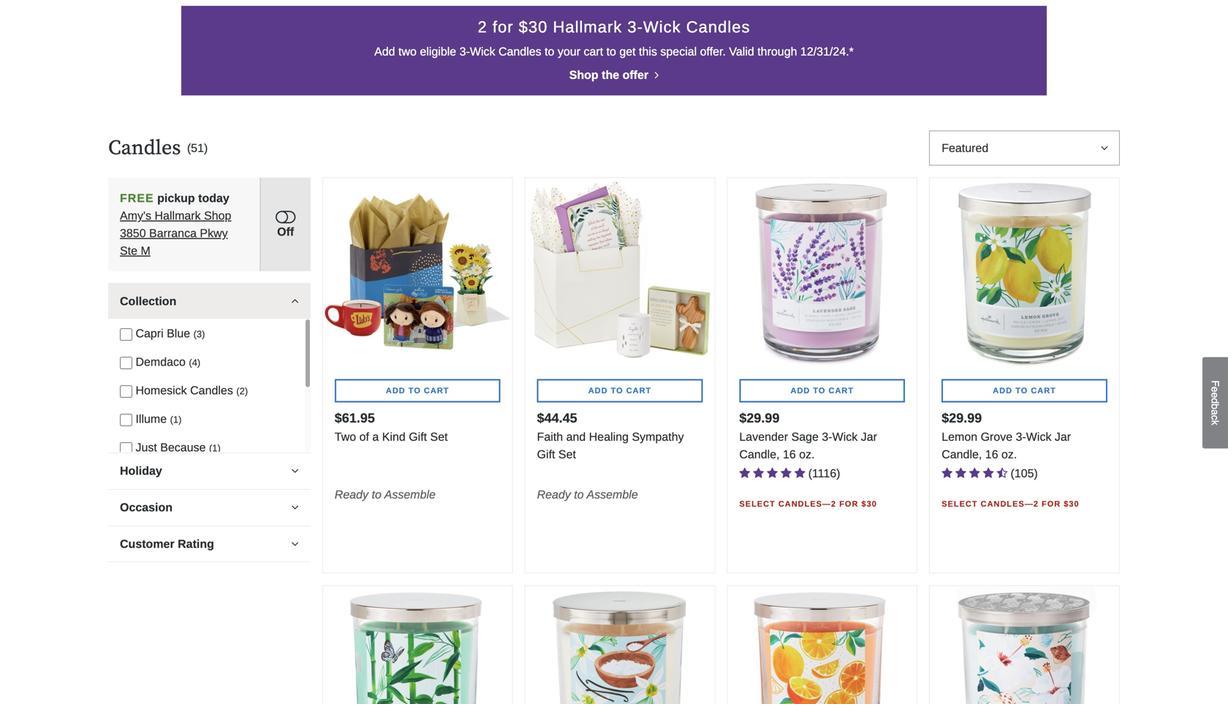 Task type: vqa. For each thing, say whether or not it's contained in the screenshot.
the left "16"
yes



Task type: describe. For each thing, give the bounding box(es) containing it.
lavender sage 3-wick jar candle, 16 oz. link
[[740, 428, 906, 463]]

a inside $61.95 two of a kind gift set
[[373, 430, 379, 444]]

jar for $29.99 lavender sage 3-wick jar candle, 16 oz.
[[861, 430, 878, 444]]

today
[[198, 192, 230, 205]]

add for lavender sage 3-wick jar candle, 16 oz.
[[791, 386, 811, 395]]

assemble for $61.95
[[384, 488, 436, 501]]

2 $29.99 article from the left
[[930, 177, 1121, 574]]

gift for $61.95
[[409, 430, 427, 444]]

(1) inside 'just because (1)'
[[209, 443, 221, 454]]

wick for $29.99 lavender sage 3-wick jar candle, 16 oz.
[[833, 430, 858, 444]]

add to cart button for faith and healing sympathy gift set
[[537, 379, 703, 403]]

amy's
[[120, 209, 151, 222]]

m
[[141, 244, 151, 258]]

collection
[[120, 295, 177, 308]]

collection tab
[[108, 283, 311, 319]]

faith
[[537, 430, 563, 444]]

this
[[639, 45, 657, 58]]

3- for $29.99 lemon grove 3-wick jar candle, 16 oz.
[[1016, 430, 1027, 444]]

select candles—2 for $30 for $29.99 lavender sage 3-wick jar candle, 16 oz.
[[740, 499, 878, 509]]

add two eligible 3-wick candles to your cart to get this special offer. valid through 12/31/24.*
[[375, 45, 854, 58]]

faith and healing sympathy gift set, image
[[526, 178, 715, 367]]

to for two of a kind gift set
[[409, 386, 421, 395]]

$29.99 for $29.99 lemon grove 3-wick jar candle, 16 oz.
[[942, 411, 982, 426]]

$61.95 two of a kind gift set
[[335, 411, 448, 444]]

1 $29.99 article from the left
[[727, 177, 918, 574]]

(1) inside illume (1)
[[170, 414, 182, 425]]

0 vertical spatial shop
[[570, 68, 599, 82]]

sympathy
[[632, 430, 684, 444]]

two
[[399, 45, 417, 58]]

b
[[1210, 404, 1222, 409]]

to left get
[[607, 45, 617, 58]]

faith and healing sympathy gift set link
[[537, 428, 703, 463]]

$30 for $29.99 lemon grove 3-wick jar candle, 16 oz.
[[1064, 499, 1080, 509]]

collection filters element
[[108, 319, 305, 576]]

2 for $30 hallmark 3-wick candles
[[478, 18, 751, 36]]

lavender
[[740, 430, 789, 444]]

demdaco (4)
[[136, 356, 201, 369]]

3- for $29.99 lavender sage 3-wick jar candle, 16 oz.
[[822, 430, 833, 444]]

two of a kind gift set, image
[[323, 178, 512, 367]]

2
[[478, 18, 488, 36]]

add for two of a kind gift set
[[386, 386, 406, 395]]

f
[[1210, 380, 1222, 387]]

tab list containing collection
[[108, 283, 311, 576]]

to inside $44.45 'article'
[[574, 488, 584, 501]]

for for $29.99 lemon grove 3-wick jar candle, 16 oz.
[[1042, 499, 1061, 509]]

ready to assemble for $61.95
[[335, 488, 436, 501]]

offer.
[[700, 45, 726, 58]]

add for lemon grove 3-wick jar candle, 16 oz.
[[993, 386, 1013, 395]]

0 horizontal spatial for
[[493, 18, 514, 36]]

off
[[277, 225, 294, 239]]

f e e d b a c k button
[[1203, 357, 1229, 449]]

sage
[[792, 430, 819, 444]]

k
[[1210, 420, 1222, 425]]

wick up this
[[644, 18, 681, 36]]

shop the offer
[[570, 68, 652, 82]]

and
[[567, 430, 586, 444]]

0 horizontal spatial $30
[[519, 18, 548, 36]]

(105)
[[1011, 467, 1038, 480]]

candles—2 for $29.99 lavender sage 3-wick jar candle, 16 oz.
[[779, 499, 837, 509]]

add to cart for two of a kind gift set
[[386, 386, 449, 395]]

cart for two of a kind gift set
[[424, 386, 449, 395]]

holiday tab
[[108, 453, 311, 489]]

cart for faith and healing sympathy gift set
[[627, 386, 652, 395]]

special
[[661, 45, 697, 58]]

capri blue (3)
[[136, 327, 205, 340]]

occasion
[[120, 501, 173, 514]]

blue
[[167, 327, 190, 340]]

oz. for $29.99 lemon grove 3-wick jar candle, 16 oz.
[[1002, 448, 1018, 461]]

offer
[[623, 68, 649, 82]]

your
[[558, 45, 581, 58]]

(51)
[[187, 142, 208, 155]]

candles banner
[[108, 136, 311, 161]]

pkwy
[[200, 227, 228, 240]]

$29.99 for $29.99 lavender sage 3-wick jar candle, 16 oz.
[[740, 411, 780, 426]]

wick for add two eligible 3-wick candles to your cart to get this special offer. valid through 12/31/24.*
[[470, 45, 496, 58]]

set for $44.45
[[559, 448, 576, 461]]

angle down image
[[291, 502, 299, 514]]

angle down image for holiday
[[291, 465, 299, 477]]

Illume checkbox
[[120, 414, 132, 426]]

pickup
[[157, 192, 195, 205]]

customer rating
[[120, 538, 214, 551]]

just
[[136, 441, 157, 454]]

article inside product list element
[[322, 585, 513, 704]]

3- up get
[[628, 18, 644, 36]]

shop inside free pickup today amy's hallmark shop 3850 barranca pkwy ste m
[[204, 209, 231, 222]]

12/31/24.*
[[801, 45, 854, 58]]

demdaco
[[136, 356, 186, 369]]

select for $29.99 lemon grove 3-wick jar candle, 16 oz.
[[942, 499, 978, 509]]

cart
[[584, 45, 604, 58]]

3850
[[120, 227, 146, 240]]

16 for $29.99 lavender sage 3-wick jar candle, 16 oz.
[[783, 448, 796, 461]]

illume
[[136, 413, 167, 426]]

through
[[758, 45, 798, 58]]

rating
[[178, 538, 214, 551]]

select candles—2 for $30 for $29.99 lemon grove 3-wick jar candle, 16 oz.
[[942, 499, 1080, 509]]

free pickup today amy's hallmark shop 3850 barranca pkwy ste m
[[120, 192, 231, 258]]

angle down image for customer rating
[[291, 538, 299, 550]]

icon image inside candles section
[[276, 209, 296, 226]]

product list element
[[322, 177, 1121, 704]]

hallmark inside free pickup today amy's hallmark shop 3850 barranca pkwy ste m
[[155, 209, 201, 222]]

amy's hallmark shop 3850 barranca pkwy ste m link
[[120, 209, 231, 258]]

lemon grove 3-wick jar candle, 16 oz. link
[[942, 428, 1108, 463]]

cart for lemon grove 3-wick jar candle, 16 oz.
[[1032, 386, 1057, 395]]



Task type: locate. For each thing, give the bounding box(es) containing it.
add to cart
[[386, 386, 449, 395], [791, 386, 854, 395], [589, 386, 652, 395], [993, 386, 1057, 395]]

1 horizontal spatial candles—2
[[981, 499, 1039, 509]]

ste
[[120, 244, 138, 258]]

cart
[[424, 386, 449, 395], [829, 386, 854, 395], [627, 386, 652, 395], [1032, 386, 1057, 395]]

angle down image down angle down icon
[[291, 538, 299, 550]]

tab list
[[108, 283, 311, 576]]

angle down image inside holiday tab
[[291, 465, 299, 477]]

add to cart button up $44.45 faith and healing sympathy gift set on the bottom
[[537, 379, 703, 403]]

wick right sage
[[833, 430, 858, 444]]

0 horizontal spatial jar
[[861, 430, 878, 444]]

morning rain 3-wick jar candle, 16 oz., image
[[323, 586, 512, 704], [323, 586, 512, 704]]

1 vertical spatial icon image
[[276, 209, 296, 226]]

2 cart from the left
[[829, 386, 854, 395]]

add to cart up $29.99 lemon grove 3-wick jar candle, 16 oz.
[[993, 386, 1057, 395]]

assemble
[[384, 488, 436, 501], [587, 488, 638, 501]]

add up $29.99 lavender sage 3-wick jar candle, 16 oz.
[[791, 386, 811, 395]]

1 16 from the left
[[783, 448, 796, 461]]

select candles—2 for $30
[[740, 499, 878, 509], [942, 499, 1080, 509]]

cart up two of a kind gift set link
[[424, 386, 449, 395]]

shop up pkwy
[[204, 209, 231, 222]]

candle, down the lavender
[[740, 448, 780, 461]]

e up d
[[1210, 387, 1222, 392]]

ready to assemble down kind
[[335, 488, 436, 501]]

candles (51)
[[108, 136, 208, 161]]

select
[[740, 499, 776, 509], [942, 499, 978, 509]]

16 down sage
[[783, 448, 796, 461]]

1 vertical spatial a
[[373, 430, 379, 444]]

3- inside $29.99 lavender sage 3-wick jar candle, 16 oz.
[[822, 430, 833, 444]]

hallmark
[[553, 18, 623, 36], [155, 209, 201, 222]]

$29.99
[[740, 411, 780, 426], [942, 411, 982, 426]]

candles—2
[[779, 499, 837, 509], [981, 499, 1039, 509]]

2 candle, from the left
[[942, 448, 983, 461]]

1 to from the left
[[409, 386, 421, 395]]

3- inside $29.99 lemon grove 3-wick jar candle, 16 oz.
[[1016, 430, 1027, 444]]

1 horizontal spatial jar
[[1055, 430, 1072, 444]]

for down '(1116)'
[[840, 499, 859, 509]]

to inside $61.95 article
[[372, 488, 382, 501]]

0 vertical spatial gift
[[409, 430, 427, 444]]

3- right sage
[[822, 430, 833, 444]]

set right kind
[[430, 430, 448, 444]]

d
[[1210, 398, 1222, 404]]

add
[[375, 45, 395, 58], [386, 386, 406, 395], [791, 386, 811, 395], [589, 386, 608, 395], [993, 386, 1013, 395]]

jar for $29.99 lemon grove 3-wick jar candle, 16 oz.
[[1055, 430, 1072, 444]]

$30 for $29.99 lavender sage 3-wick jar candle, 16 oz.
[[862, 499, 878, 509]]

for for $29.99 lavender sage 3-wick jar candle, 16 oz.
[[840, 499, 859, 509]]

candle, inside $29.99 lavender sage 3-wick jar candle, 16 oz.
[[740, 448, 780, 461]]

wick
[[644, 18, 681, 36], [470, 45, 496, 58], [833, 430, 858, 444], [1027, 430, 1052, 444]]

1 candle, from the left
[[740, 448, 780, 461]]

2 add to cart from the left
[[791, 386, 854, 395]]

lavender sage 3-wick jar candle, 16 oz., image
[[728, 178, 917, 367], [728, 178, 917, 367]]

0 vertical spatial icon image
[[652, 69, 659, 81]]

1 vertical spatial angle down image
[[291, 465, 299, 477]]

0 horizontal spatial ready
[[335, 488, 369, 501]]

1 horizontal spatial select candles—2 for $30
[[942, 499, 1080, 509]]

1 horizontal spatial gift
[[537, 448, 555, 461]]

$29.99 up lemon
[[942, 411, 982, 426]]

set down and
[[559, 448, 576, 461]]

candles section
[[108, 131, 311, 704]]

1 horizontal spatial article
[[322, 585, 513, 704]]

16 down grove
[[986, 448, 999, 461]]

add to cart for lemon grove 3-wick jar candle, 16 oz.
[[993, 386, 1057, 395]]

angle down image for collection
[[291, 296, 299, 307]]

$29.99 up the lavender
[[740, 411, 780, 426]]

1 oz. from the left
[[800, 448, 815, 461]]

1 horizontal spatial 16
[[986, 448, 999, 461]]

oz. for $29.99 lavender sage 3-wick jar candle, 16 oz.
[[800, 448, 815, 461]]

candles inside collection filters element
[[190, 384, 233, 397]]

candles left your
[[499, 45, 542, 58]]

(3)
[[194, 329, 205, 340]]

add to cart inside $44.45 'article'
[[589, 386, 652, 395]]

1 horizontal spatial for
[[840, 499, 859, 509]]

assemble inside $44.45 'article'
[[587, 488, 638, 501]]

2 add to cart button from the left
[[740, 379, 906, 403]]

add for faith and healing sympathy gift set
[[589, 386, 608, 395]]

angle down image down off
[[291, 296, 299, 307]]

1 vertical spatial hallmark
[[155, 209, 201, 222]]

ready to assemble inside $61.95 article
[[335, 488, 436, 501]]

angle down image up angle down icon
[[291, 465, 299, 477]]

to up $29.99 lemon grove 3-wick jar candle, 16 oz.
[[1016, 386, 1029, 395]]

3 cart from the left
[[627, 386, 652, 395]]

Capri Blue checkbox
[[120, 328, 132, 341]]

gift
[[409, 430, 427, 444], [537, 448, 555, 461]]

0 horizontal spatial icon image
[[276, 209, 296, 226]]

select down lemon
[[942, 499, 978, 509]]

$29.99 inside $29.99 lavender sage 3-wick jar candle, 16 oz.
[[740, 411, 780, 426]]

wick up (105)
[[1027, 430, 1052, 444]]

2 angle down image from the top
[[291, 465, 299, 477]]

customer
[[120, 538, 175, 551]]

16
[[783, 448, 796, 461], [986, 448, 999, 461]]

e up b
[[1210, 392, 1222, 398]]

select for $29.99 lavender sage 3-wick jar candle, 16 oz.
[[740, 499, 776, 509]]

3- right eligible
[[460, 45, 470, 58]]

$44.45
[[537, 411, 578, 426]]

1 ready from the left
[[335, 488, 369, 501]]

0 horizontal spatial shop
[[204, 209, 231, 222]]

holiday
[[120, 465, 162, 478]]

2 to from the left
[[814, 386, 826, 395]]

jar
[[861, 430, 878, 444], [1055, 430, 1072, 444]]

to up $61.95 two of a kind gift set
[[409, 386, 421, 395]]

1 horizontal spatial candle,
[[942, 448, 983, 461]]

article containing collection
[[108, 283, 311, 576]]

candles up free
[[108, 136, 181, 161]]

add to cart button inside $61.95 article
[[335, 379, 501, 403]]

cart up $29.99 lavender sage 3-wick jar candle, 16 oz.
[[829, 386, 854, 395]]

free
[[120, 192, 154, 205]]

0 horizontal spatial 16
[[783, 448, 796, 461]]

1 horizontal spatial $29.99 article
[[930, 177, 1121, 574]]

0 horizontal spatial set
[[430, 430, 448, 444]]

4 to from the left
[[1016, 386, 1029, 395]]

1 cart from the left
[[424, 386, 449, 395]]

shop down cart
[[570, 68, 599, 82]]

2 16 from the left
[[986, 448, 999, 461]]

0 vertical spatial (1)
[[170, 414, 182, 425]]

$29.99 lavender sage 3-wick jar candle, 16 oz.
[[740, 411, 878, 461]]

candle, down lemon
[[942, 448, 983, 461]]

candles left (2)
[[190, 384, 233, 397]]

add to cart button up $61.95 two of a kind gift set
[[335, 379, 501, 403]]

cart up the sympathy
[[627, 386, 652, 395]]

customer rating tab
[[108, 526, 311, 562]]

homesick candles (2)
[[136, 384, 248, 397]]

occasion tab
[[108, 489, 311, 525]]

add left two
[[375, 45, 395, 58]]

4 cart from the left
[[1032, 386, 1057, 395]]

to
[[545, 45, 555, 58], [607, 45, 617, 58], [372, 488, 382, 501], [574, 488, 584, 501]]

0 horizontal spatial ready to assemble
[[335, 488, 436, 501]]

illume (1)
[[136, 413, 182, 426]]

1 horizontal spatial oz.
[[1002, 448, 1018, 461]]

2 vertical spatial angle down image
[[291, 538, 299, 550]]

1 vertical spatial set
[[559, 448, 576, 461]]

kind
[[382, 430, 406, 444]]

1 e from the top
[[1210, 387, 1222, 392]]

3 add to cart button from the left
[[537, 379, 703, 403]]

1 select from the left
[[740, 499, 776, 509]]

2 ready from the left
[[537, 488, 571, 501]]

2 jar from the left
[[1055, 430, 1072, 444]]

c
[[1210, 415, 1222, 420]]

hallmark up cart
[[553, 18, 623, 36]]

gift for $44.45
[[537, 448, 555, 461]]

0 horizontal spatial a
[[373, 430, 379, 444]]

Homesick Candles checkbox
[[120, 385, 132, 398]]

for
[[493, 18, 514, 36], [840, 499, 859, 509], [1042, 499, 1061, 509]]

2 assemble from the left
[[587, 488, 638, 501]]

4 add to cart button from the left
[[942, 379, 1108, 403]]

assemble inside $61.95 article
[[384, 488, 436, 501]]

1 horizontal spatial (1)
[[209, 443, 221, 454]]

select down the lavender
[[740, 499, 776, 509]]

to up $44.45 faith and healing sympathy gift set on the bottom
[[611, 386, 624, 395]]

0 vertical spatial article
[[108, 283, 311, 576]]

2 e from the top
[[1210, 392, 1222, 398]]

2 select from the left
[[942, 499, 978, 509]]

1 horizontal spatial a
[[1210, 409, 1222, 415]]

get
[[620, 45, 636, 58]]

add to cart button for lemon grove 3-wick jar candle, 16 oz.
[[942, 379, 1108, 403]]

article
[[108, 283, 311, 576], [322, 585, 513, 704]]

0 horizontal spatial oz.
[[800, 448, 815, 461]]

1 $29.99 from the left
[[740, 411, 780, 426]]

beach flower 3-wick jar candle, 16 oz., image
[[930, 586, 1120, 704], [930, 586, 1120, 704]]

a inside f e e d b a c k button
[[1210, 409, 1222, 415]]

cart up lemon grove 3-wick jar candle, 16 oz. link
[[1032, 386, 1057, 395]]

0 horizontal spatial select candles—2 for $30
[[740, 499, 878, 509]]

0 horizontal spatial candle,
[[740, 448, 780, 461]]

candles
[[687, 18, 751, 36], [499, 45, 542, 58], [108, 136, 181, 161], [190, 384, 233, 397]]

add inside $61.95 article
[[386, 386, 406, 395]]

f e e d b a c k
[[1210, 380, 1222, 425]]

assemble down faith and healing sympathy gift set link
[[587, 488, 638, 501]]

to for faith and healing sympathy gift set
[[611, 386, 624, 395]]

16 for $29.99 lemon grove 3-wick jar candle, 16 oz.
[[986, 448, 999, 461]]

to down $61.95 two of a kind gift set
[[372, 488, 382, 501]]

capri
[[136, 327, 164, 340]]

0 horizontal spatial $29.99
[[740, 411, 780, 426]]

0 vertical spatial a
[[1210, 409, 1222, 415]]

oz. inside $29.99 lemon grove 3-wick jar candle, 16 oz.
[[1002, 448, 1018, 461]]

cart for lavender sage 3-wick jar candle, 16 oz.
[[829, 386, 854, 395]]

ready inside $61.95 article
[[335, 488, 369, 501]]

candles—2 for $29.99 lemon grove 3-wick jar candle, 16 oz.
[[981, 499, 1039, 509]]

16 inside $29.99 lemon grove 3-wick jar candle, 16 oz.
[[986, 448, 999, 461]]

$61.95
[[335, 411, 375, 426]]

hallmark down "pickup"
[[155, 209, 201, 222]]

to for lavender sage 3-wick jar candle, 16 oz.
[[814, 386, 826, 395]]

add to cart button inside $44.45 'article'
[[537, 379, 703, 403]]

2 oz. from the left
[[1002, 448, 1018, 461]]

1 horizontal spatial shop
[[570, 68, 599, 82]]

wick down 2
[[470, 45, 496, 58]]

1 candles—2 from the left
[[779, 499, 837, 509]]

(1) right illume
[[170, 414, 182, 425]]

jar right sage
[[861, 430, 878, 444]]

add to cart for lavender sage 3-wick jar candle, 16 oz.
[[791, 386, 854, 395]]

healing
[[589, 430, 629, 444]]

1 horizontal spatial $29.99
[[942, 411, 982, 426]]

2 horizontal spatial $30
[[1064, 499, 1080, 509]]

grove
[[981, 430, 1013, 444]]

add to cart button up $29.99 lavender sage 3-wick jar candle, 16 oz.
[[740, 379, 906, 403]]

orange vanilla cream 3-wick jar candle, 16 oz., image
[[728, 586, 917, 704], [728, 586, 917, 704]]

gift inside $44.45 faith and healing sympathy gift set
[[537, 448, 555, 461]]

oz.
[[800, 448, 815, 461], [1002, 448, 1018, 461]]

because
[[160, 441, 206, 454]]

ready down two
[[335, 488, 369, 501]]

eligible
[[420, 45, 457, 58]]

3-
[[628, 18, 644, 36], [460, 45, 470, 58], [822, 430, 833, 444], [1016, 430, 1027, 444]]

ready for $44.45
[[537, 488, 571, 501]]

add to cart button up $29.99 lemon grove 3-wick jar candle, 16 oz.
[[942, 379, 1108, 403]]

to up $29.99 lavender sage 3-wick jar candle, 16 oz.
[[814, 386, 826, 395]]

oz. down grove
[[1002, 448, 1018, 461]]

add to cart button for two of a kind gift set
[[335, 379, 501, 403]]

valid
[[729, 45, 755, 58]]

cart inside $44.45 'article'
[[627, 386, 652, 395]]

oz. inside $29.99 lavender sage 3-wick jar candle, 16 oz.
[[800, 448, 815, 461]]

1 horizontal spatial ready
[[537, 488, 571, 501]]

(1116)
[[809, 467, 841, 480]]

candle, for $29.99 lemon grove 3-wick jar candle, 16 oz.
[[942, 448, 983, 461]]

1 horizontal spatial set
[[559, 448, 576, 461]]

ready down faith on the bottom left of page
[[537, 488, 571, 501]]

the
[[602, 68, 620, 82]]

assemble for $44.45
[[587, 488, 638, 501]]

3- right grove
[[1016, 430, 1027, 444]]

angle down image inside "customer rating" tab
[[291, 538, 299, 550]]

ready to assemble
[[335, 488, 436, 501], [537, 488, 638, 501]]

0 horizontal spatial $29.99 article
[[727, 177, 918, 574]]

3 to from the left
[[611, 386, 624, 395]]

1 jar from the left
[[861, 430, 878, 444]]

angle down image inside "collection" tab
[[291, 296, 299, 307]]

ready
[[335, 488, 369, 501], [537, 488, 571, 501]]

0 horizontal spatial hallmark
[[155, 209, 201, 222]]

0 vertical spatial set
[[430, 430, 448, 444]]

select candles—2 for $30 down '(1116)'
[[740, 499, 878, 509]]

wick inside $29.99 lavender sage 3-wick jar candle, 16 oz.
[[833, 430, 858, 444]]

0 horizontal spatial article
[[108, 283, 311, 576]]

add to cart for faith and healing sympathy gift set
[[589, 386, 652, 395]]

1 add to cart button from the left
[[335, 379, 501, 403]]

1 add to cart from the left
[[386, 386, 449, 395]]

shop
[[570, 68, 599, 82], [204, 209, 231, 222]]

ready for $61.95
[[335, 488, 369, 501]]

2 $29.99 from the left
[[942, 411, 982, 426]]

candles—2 down '(1116)'
[[779, 499, 837, 509]]

e
[[1210, 387, 1222, 392], [1210, 392, 1222, 398]]

(4)
[[189, 357, 201, 368]]

add up $44.45 faith and healing sympathy gift set on the bottom
[[589, 386, 608, 395]]

of
[[360, 430, 369, 444]]

cart inside $61.95 article
[[424, 386, 449, 395]]

barranca
[[149, 227, 197, 240]]

$44.45 article
[[525, 177, 716, 574]]

1 horizontal spatial select
[[942, 499, 978, 509]]

0 horizontal spatial assemble
[[384, 488, 436, 501]]

candles—2 down (105)
[[981, 499, 1039, 509]]

2 ready to assemble from the left
[[537, 488, 638, 501]]

add to cart up $61.95 two of a kind gift set
[[386, 386, 449, 395]]

2 horizontal spatial for
[[1042, 499, 1061, 509]]

two of a kind gift set link
[[335, 428, 501, 446]]

ready to assemble inside $44.45 'article'
[[537, 488, 638, 501]]

assemble down two of a kind gift set link
[[384, 488, 436, 501]]

candle, inside $29.99 lemon grove 3-wick jar candle, 16 oz.
[[942, 448, 983, 461]]

1 angle down image from the top
[[291, 296, 299, 307]]

candle, for $29.99 lavender sage 3-wick jar candle, 16 oz.
[[740, 448, 780, 461]]

0 vertical spatial hallmark
[[553, 18, 623, 36]]

add to cart up $29.99 lavender sage 3-wick jar candle, 16 oz.
[[791, 386, 854, 395]]

1 vertical spatial shop
[[204, 209, 231, 222]]

lemon
[[942, 430, 978, 444]]

homesick
[[136, 384, 187, 397]]

0 horizontal spatial gift
[[409, 430, 427, 444]]

sea salt vanilla 3-wick jar candle, 16 oz., image
[[526, 586, 715, 704], [526, 586, 715, 704]]

wick inside $29.99 lemon grove 3-wick jar candle, 16 oz.
[[1027, 430, 1052, 444]]

3 add to cart from the left
[[589, 386, 652, 395]]

gift right kind
[[409, 430, 427, 444]]

two
[[335, 430, 356, 444]]

to left your
[[545, 45, 555, 58]]

to inside $61.95 article
[[409, 386, 421, 395]]

2 candles—2 from the left
[[981, 499, 1039, 509]]

jar inside $29.99 lavender sage 3-wick jar candle, 16 oz.
[[861, 430, 878, 444]]

$44.45 faith and healing sympathy gift set
[[537, 411, 684, 461]]

ready to assemble for $44.45
[[537, 488, 638, 501]]

3 angle down image from the top
[[291, 538, 299, 550]]

(2)
[[236, 386, 248, 397]]

set inside $44.45 faith and healing sympathy gift set
[[559, 448, 576, 461]]

just because (1)
[[136, 441, 221, 454]]

select candles—2 for $30 down (105)
[[942, 499, 1080, 509]]

1 select candles—2 for $30 from the left
[[740, 499, 878, 509]]

to for lemon grove 3-wick jar candle, 16 oz.
[[1016, 386, 1029, 395]]

add up $61.95 two of a kind gift set
[[386, 386, 406, 395]]

1 vertical spatial (1)
[[209, 443, 221, 454]]

a
[[1210, 409, 1222, 415], [373, 430, 379, 444]]

$61.95 article
[[322, 177, 513, 574]]

0 vertical spatial angle down image
[[291, 296, 299, 307]]

1 horizontal spatial assemble
[[587, 488, 638, 501]]

Just Because checkbox
[[120, 442, 132, 455]]

(1) right the because
[[209, 443, 221, 454]]

lemon grove 3-wick jar candle, 16 oz., image
[[930, 178, 1120, 367], [930, 178, 1120, 367]]

add up $29.99 lemon grove 3-wick jar candle, 16 oz.
[[993, 386, 1013, 395]]

oz. down sage
[[800, 448, 815, 461]]

to
[[409, 386, 421, 395], [814, 386, 826, 395], [611, 386, 624, 395], [1016, 386, 1029, 395]]

1 horizontal spatial $30
[[862, 499, 878, 509]]

set inside $61.95 two of a kind gift set
[[430, 430, 448, 444]]

gift down faith on the bottom left of page
[[537, 448, 555, 461]]

for right 2
[[493, 18, 514, 36]]

1 vertical spatial article
[[322, 585, 513, 704]]

angle down image
[[291, 296, 299, 307], [291, 465, 299, 477], [291, 538, 299, 550]]

to inside $44.45 'article'
[[611, 386, 624, 395]]

for down lemon grove 3-wick jar candle, 16 oz. link
[[1042, 499, 1061, 509]]

icon image
[[652, 69, 659, 81], [276, 209, 296, 226]]

3- for add two eligible 3-wick candles to your cart to get this special offer. valid through 12/31/24.*
[[460, 45, 470, 58]]

(1)
[[170, 414, 182, 425], [209, 443, 221, 454]]

1 horizontal spatial hallmark
[[553, 18, 623, 36]]

gift inside $61.95 two of a kind gift set
[[409, 430, 427, 444]]

1 horizontal spatial ready to assemble
[[537, 488, 638, 501]]

$29.99 inside $29.99 lemon grove 3-wick jar candle, 16 oz.
[[942, 411, 982, 426]]

add to cart inside $61.95 article
[[386, 386, 449, 395]]

$29.99 article
[[727, 177, 918, 574], [930, 177, 1121, 574]]

Demdaco checkbox
[[120, 357, 132, 369]]

add to cart button for lavender sage 3-wick jar candle, 16 oz.
[[740, 379, 906, 403]]

set for $61.95
[[430, 430, 448, 444]]

jar inside $29.99 lemon grove 3-wick jar candle, 16 oz.
[[1055, 430, 1072, 444]]

$29.99 lemon grove 3-wick jar candle, 16 oz.
[[942, 411, 1072, 461]]

candles up offer.
[[687, 18, 751, 36]]

0 horizontal spatial (1)
[[170, 414, 182, 425]]

16 inside $29.99 lavender sage 3-wick jar candle, 16 oz.
[[783, 448, 796, 461]]

1 horizontal spatial icon image
[[652, 69, 659, 81]]

a right of
[[373, 430, 379, 444]]

to down and
[[574, 488, 584, 501]]

1 ready to assemble from the left
[[335, 488, 436, 501]]

jar right grove
[[1055, 430, 1072, 444]]

$30
[[519, 18, 548, 36], [862, 499, 878, 509], [1064, 499, 1080, 509]]

4 add to cart from the left
[[993, 386, 1057, 395]]

a up "k"
[[1210, 409, 1222, 415]]

ready inside $44.45 'article'
[[537, 488, 571, 501]]

ready to assemble down faith and healing sympathy gift set link
[[537, 488, 638, 501]]

1 vertical spatial gift
[[537, 448, 555, 461]]

2 select candles—2 for $30 from the left
[[942, 499, 1080, 509]]

add to cart up $44.45 faith and healing sympathy gift set on the bottom
[[589, 386, 652, 395]]

add inside $44.45 'article'
[[589, 386, 608, 395]]

1 assemble from the left
[[384, 488, 436, 501]]

0 horizontal spatial candles—2
[[779, 499, 837, 509]]

wick for $29.99 lemon grove 3-wick jar candle, 16 oz.
[[1027, 430, 1052, 444]]

0 horizontal spatial select
[[740, 499, 776, 509]]



